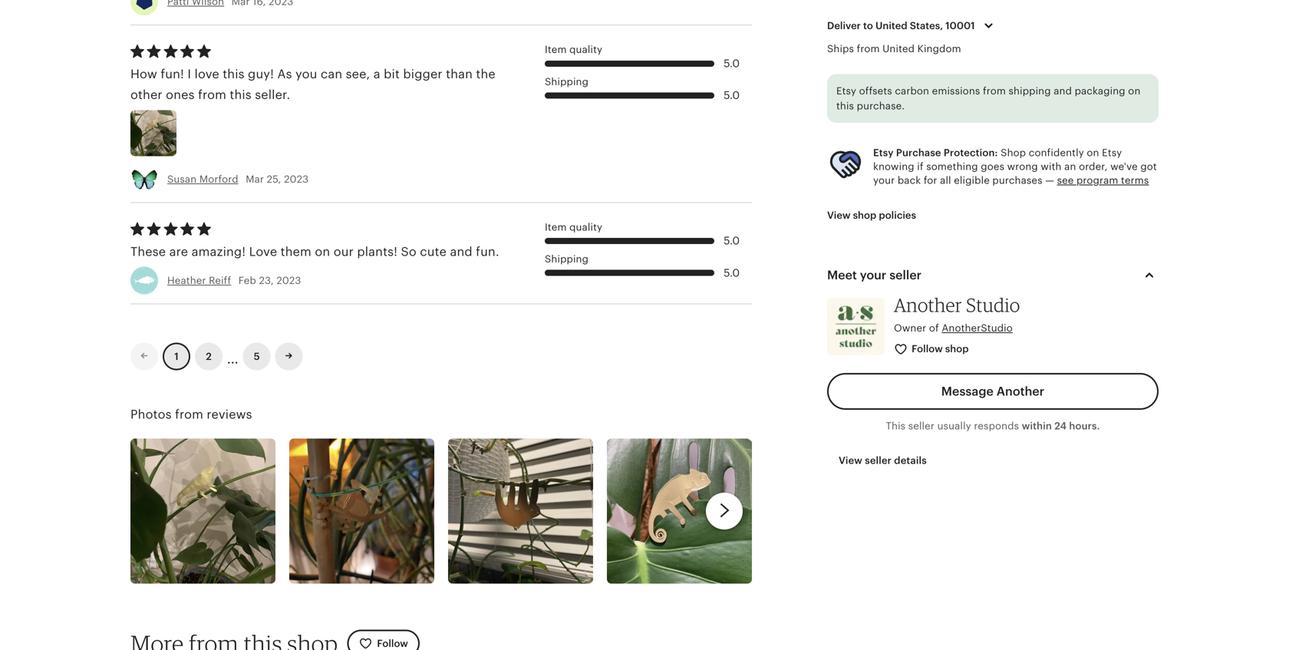 Task type: vqa. For each thing, say whether or not it's contained in the screenshot.
Ships
yes



Task type: locate. For each thing, give the bounding box(es) containing it.
another up within
[[997, 385, 1045, 398]]

view for view seller details
[[839, 455, 863, 466]]

1 shipping from the top
[[545, 76, 589, 87]]

purchase
[[897, 147, 942, 158]]

2 5.0 from the top
[[724, 89, 740, 101]]

bigger
[[403, 67, 443, 81]]

0 horizontal spatial another
[[895, 294, 963, 316]]

1 vertical spatial 2023
[[277, 275, 301, 286]]

quality
[[570, 44, 603, 55], [570, 221, 603, 233]]

5 link
[[243, 343, 271, 371]]

0 horizontal spatial etsy
[[837, 85, 857, 97]]

reiff
[[209, 275, 231, 286]]

5.0
[[724, 57, 740, 69], [724, 89, 740, 101], [724, 235, 740, 247], [724, 267, 740, 279]]

0 vertical spatial on
[[1129, 85, 1141, 97]]

1 horizontal spatial and
[[1054, 85, 1073, 97]]

policies
[[879, 210, 917, 221]]

follow shop
[[912, 343, 969, 355]]

mar
[[246, 173, 264, 185]]

0 vertical spatial 2023
[[284, 173, 309, 185]]

goes
[[981, 161, 1005, 172]]

1 vertical spatial quality
[[570, 221, 603, 233]]

meet your seller button
[[814, 257, 1173, 294]]

a
[[374, 67, 381, 81]]

these are amazing! love them on our plants! so cute and fun.
[[131, 245, 500, 259]]

etsy up the we've in the top of the page
[[1103, 147, 1123, 158]]

love
[[249, 245, 277, 259]]

this seller usually responds within 24 hours.
[[886, 420, 1101, 432]]

your inside meet your seller dropdown button
[[861, 268, 887, 282]]

—
[[1046, 175, 1055, 186]]

see,
[[346, 67, 370, 81]]

0 vertical spatial item quality
[[545, 44, 603, 55]]

your down 'knowing'
[[874, 175, 895, 186]]

shop confidently on etsy knowing if something goes wrong with an order, we've got your back for all eligible purchases —
[[874, 147, 1158, 186]]

from down love
[[198, 88, 227, 102]]

5
[[254, 351, 260, 362]]

united for from
[[883, 43, 915, 54]]

0 vertical spatial quality
[[570, 44, 603, 55]]

susan morford link
[[167, 173, 239, 185]]

seller inside dropdown button
[[890, 268, 922, 282]]

another inside another studio owner of anotherstudio
[[895, 294, 963, 316]]

0 horizontal spatial shop
[[854, 210, 877, 221]]

2 shipping from the top
[[545, 253, 589, 265]]

terms
[[1122, 175, 1150, 186]]

follow button
[[347, 630, 420, 650]]

if
[[918, 161, 924, 172]]

reviews
[[207, 408, 252, 421]]

1 vertical spatial shop
[[946, 343, 969, 355]]

1 vertical spatial on
[[1088, 147, 1100, 158]]

on left our
[[315, 245, 330, 259]]

program
[[1077, 175, 1119, 186]]

0 horizontal spatial on
[[315, 245, 330, 259]]

1 vertical spatial shipping
[[545, 253, 589, 265]]

united inside dropdown button
[[876, 20, 908, 31]]

from
[[857, 43, 880, 54], [984, 85, 1007, 97], [198, 88, 227, 102], [175, 408, 203, 421]]

1 vertical spatial united
[[883, 43, 915, 54]]

2 vertical spatial seller
[[866, 455, 892, 466]]

1 horizontal spatial another
[[997, 385, 1045, 398]]

cute
[[420, 245, 447, 259]]

hours.
[[1070, 420, 1101, 432]]

shipping for how fun! i love this guy! as you can see, a bit bigger than the other ones from this seller.
[[545, 76, 589, 87]]

1 vertical spatial and
[[450, 245, 473, 259]]

1 vertical spatial item
[[545, 221, 567, 233]]

0 vertical spatial shop
[[854, 210, 877, 221]]

view
[[828, 210, 851, 221], [839, 455, 863, 466]]

from inside how fun! i love this guy! as you can see, a bit bigger than the other ones from this seller.
[[198, 88, 227, 102]]

follow for follow shop
[[912, 343, 943, 355]]

0 vertical spatial follow
[[912, 343, 943, 355]]

view left details
[[839, 455, 863, 466]]

this
[[223, 67, 245, 81], [230, 88, 252, 102], [837, 100, 855, 112]]

seller left details
[[866, 455, 892, 466]]

as
[[278, 67, 292, 81]]

item quality
[[545, 44, 603, 55], [545, 221, 603, 233]]

2 horizontal spatial etsy
[[1103, 147, 1123, 158]]

0 vertical spatial shipping
[[545, 76, 589, 87]]

quality for how fun! i love this guy! as you can see, a bit bigger than the other ones from this seller.
[[570, 44, 603, 55]]

1 vertical spatial item quality
[[545, 221, 603, 233]]

etsy for etsy offsets carbon emissions from shipping and packaging on this purchase.
[[837, 85, 857, 97]]

and
[[1054, 85, 1073, 97], [450, 245, 473, 259]]

from left shipping
[[984, 85, 1007, 97]]

these
[[131, 245, 166, 259]]

photos from reviews
[[131, 408, 252, 421]]

on up order, at the top right of page
[[1088, 147, 1100, 158]]

owner
[[895, 323, 927, 334]]

0 vertical spatial view
[[828, 210, 851, 221]]

0 vertical spatial seller
[[890, 268, 922, 282]]

another up of
[[895, 294, 963, 316]]

amazing!
[[192, 245, 246, 259]]

seller for view seller details
[[866, 455, 892, 466]]

2 item from the top
[[545, 221, 567, 233]]

item
[[545, 44, 567, 55], [545, 221, 567, 233]]

etsy left the offsets
[[837, 85, 857, 97]]

etsy inside etsy offsets carbon emissions from shipping and packaging on this purchase.
[[837, 85, 857, 97]]

item quality for these are amazing! love them on our plants! so cute and fun.
[[545, 221, 603, 233]]

1 vertical spatial seller
[[909, 420, 935, 432]]

0 vertical spatial item
[[545, 44, 567, 55]]

1 vertical spatial your
[[861, 268, 887, 282]]

another
[[895, 294, 963, 316], [997, 385, 1045, 398]]

1 horizontal spatial on
[[1088, 147, 1100, 158]]

susan
[[167, 173, 197, 185]]

view seller details
[[839, 455, 927, 466]]

and right shipping
[[1054, 85, 1073, 97]]

1 horizontal spatial etsy
[[874, 147, 894, 158]]

can
[[321, 67, 343, 81]]

of
[[930, 323, 940, 334]]

from inside etsy offsets carbon emissions from shipping and packaging on this purchase.
[[984, 85, 1007, 97]]

2 item quality from the top
[[545, 221, 603, 233]]

seller
[[890, 268, 922, 282], [909, 420, 935, 432], [866, 455, 892, 466]]

heather reiff link
[[167, 275, 231, 286]]

seller up owner in the right of the page
[[890, 268, 922, 282]]

1 vertical spatial view
[[839, 455, 863, 466]]

1 vertical spatial another
[[997, 385, 1045, 398]]

see program terms link
[[1058, 175, 1150, 186]]

message another button
[[828, 373, 1159, 410]]

2 horizontal spatial on
[[1129, 85, 1141, 97]]

shop down anotherstudio
[[946, 343, 969, 355]]

purchase.
[[857, 100, 905, 112]]

ones
[[166, 88, 195, 102]]

1 item from the top
[[545, 44, 567, 55]]

meet your seller
[[828, 268, 922, 282]]

your
[[874, 175, 895, 186], [861, 268, 887, 282]]

this left purchase.
[[837, 100, 855, 112]]

see program terms
[[1058, 175, 1150, 186]]

details
[[895, 455, 927, 466]]

1 horizontal spatial follow
[[912, 343, 943, 355]]

etsy up 'knowing'
[[874, 147, 894, 158]]

and inside etsy offsets carbon emissions from shipping and packaging on this purchase.
[[1054, 85, 1073, 97]]

0 vertical spatial united
[[876, 20, 908, 31]]

our
[[334, 245, 354, 259]]

united up the ships from united kingdom
[[876, 20, 908, 31]]

1 quality from the top
[[570, 44, 603, 55]]

0 horizontal spatial follow
[[377, 638, 408, 650]]

to
[[864, 20, 874, 31]]

deliver to united states, 10001
[[828, 20, 976, 31]]

2023 right the 25,
[[284, 173, 309, 185]]

your right meet on the right
[[861, 268, 887, 282]]

seller right this
[[909, 420, 935, 432]]

with
[[1041, 161, 1062, 172]]

1 item quality from the top
[[545, 44, 603, 55]]

kingdom
[[918, 43, 962, 54]]

2 quality from the top
[[570, 221, 603, 233]]

1 horizontal spatial shop
[[946, 343, 969, 355]]

all
[[941, 175, 952, 186]]

shop
[[854, 210, 877, 221], [946, 343, 969, 355]]

and left the fun.
[[450, 245, 473, 259]]

2
[[206, 351, 212, 362]]

view left policies
[[828, 210, 851, 221]]

united down deliver to united states, 10001
[[883, 43, 915, 54]]

carbon
[[896, 85, 930, 97]]

2023 right the 23,
[[277, 275, 301, 286]]

0 vertical spatial and
[[1054, 85, 1073, 97]]

quality for these are amazing! love them on our plants! so cute and fun.
[[570, 221, 603, 233]]

0 vertical spatial your
[[874, 175, 895, 186]]

you
[[296, 67, 317, 81]]

view inside button
[[828, 210, 851, 221]]

view shop policies
[[828, 210, 917, 221]]

shipping for these are amazing! love them on our plants! so cute and fun.
[[545, 253, 589, 265]]

meet
[[828, 268, 858, 282]]

from down to
[[857, 43, 880, 54]]

message
[[942, 385, 994, 398]]

shop left policies
[[854, 210, 877, 221]]

23,
[[259, 275, 274, 286]]

etsy
[[837, 85, 857, 97], [874, 147, 894, 158], [1103, 147, 1123, 158]]

see
[[1058, 175, 1075, 186]]

24
[[1055, 420, 1067, 432]]

follow for follow
[[377, 638, 408, 650]]

on right packaging
[[1129, 85, 1141, 97]]

0 vertical spatial another
[[895, 294, 963, 316]]

within
[[1023, 420, 1053, 432]]

something
[[927, 161, 979, 172]]

1 vertical spatial follow
[[377, 638, 408, 650]]

united
[[876, 20, 908, 31], [883, 43, 915, 54]]



Task type: describe. For each thing, give the bounding box(es) containing it.
heather reiff feb 23, 2023
[[167, 275, 301, 286]]

2 vertical spatial on
[[315, 245, 330, 259]]

so
[[401, 245, 417, 259]]

united for to
[[876, 20, 908, 31]]

the
[[476, 67, 496, 81]]

responds
[[975, 420, 1020, 432]]

deliver
[[828, 20, 861, 31]]

another studio owner of anotherstudio
[[895, 294, 1021, 334]]

an
[[1065, 161, 1077, 172]]

protection:
[[944, 147, 999, 158]]

this inside etsy offsets carbon emissions from shipping and packaging on this purchase.
[[837, 100, 855, 112]]

item quality for how fun! i love this guy! as you can see, a bit bigger than the other ones from this seller.
[[545, 44, 603, 55]]

deliver to united states, 10001 button
[[816, 10, 1010, 42]]

shop for view
[[854, 210, 877, 221]]

view details of this review photo by susan morford image
[[131, 110, 177, 156]]

got
[[1141, 161, 1158, 172]]

eligible
[[955, 175, 990, 186]]

ships
[[828, 43, 855, 54]]

item for these are amazing! love them on our plants! so cute and fun.
[[545, 221, 567, 233]]

order,
[[1080, 161, 1108, 172]]

for
[[924, 175, 938, 186]]

view for view shop policies
[[828, 210, 851, 221]]

susan morford mar 25, 2023
[[167, 173, 309, 185]]

heather
[[167, 275, 206, 286]]

another studio image
[[828, 298, 885, 356]]

usually
[[938, 420, 972, 432]]

i
[[188, 67, 191, 81]]

2 link
[[195, 343, 223, 371]]

them
[[281, 245, 312, 259]]

4 5.0 from the top
[[724, 267, 740, 279]]

2023 for heather reiff feb 23, 2023
[[277, 275, 301, 286]]

states,
[[910, 20, 944, 31]]

knowing
[[874, 161, 915, 172]]

from right photos
[[175, 408, 203, 421]]

anotherstudio link
[[942, 323, 1013, 334]]

how
[[131, 67, 157, 81]]

this down guy!
[[230, 88, 252, 102]]

1
[[174, 351, 179, 362]]

view seller details link
[[828, 447, 939, 475]]

on inside etsy offsets carbon emissions from shipping and packaging on this purchase.
[[1129, 85, 1141, 97]]

are
[[169, 245, 188, 259]]

packaging
[[1075, 85, 1126, 97]]

item for how fun! i love this guy! as you can see, a bit bigger than the other ones from this seller.
[[545, 44, 567, 55]]

wrong
[[1008, 161, 1039, 172]]

offsets
[[860, 85, 893, 97]]

photos
[[131, 408, 172, 421]]

feb
[[239, 275, 256, 286]]

on inside the shop confidently on etsy knowing if something goes wrong with an order, we've got your back for all eligible purchases —
[[1088, 147, 1100, 158]]

follow shop button
[[883, 335, 982, 364]]

fun.
[[476, 245, 500, 259]]

studio
[[967, 294, 1021, 316]]

etsy for etsy purchase protection:
[[874, 147, 894, 158]]

ships from united kingdom
[[828, 43, 962, 54]]

guy!
[[248, 67, 274, 81]]

0 horizontal spatial and
[[450, 245, 473, 259]]

confidently
[[1029, 147, 1085, 158]]

etsy purchase protection:
[[874, 147, 999, 158]]

love
[[195, 67, 219, 81]]

emissions
[[933, 85, 981, 97]]

your inside the shop confidently on etsy knowing if something goes wrong with an order, we've got your back for all eligible purchases —
[[874, 175, 895, 186]]

1 link
[[163, 343, 190, 371]]

we've
[[1111, 161, 1139, 172]]

1 5.0 from the top
[[724, 57, 740, 69]]

another inside button
[[997, 385, 1045, 398]]

anotherstudio
[[942, 323, 1013, 334]]

view shop policies button
[[816, 201, 928, 229]]

back
[[898, 175, 922, 186]]

this right love
[[223, 67, 245, 81]]

2023 for susan morford mar 25, 2023
[[284, 173, 309, 185]]

message another
[[942, 385, 1045, 398]]

etsy inside the shop confidently on etsy knowing if something goes wrong with an order, we've got your back for all eligible purchases —
[[1103, 147, 1123, 158]]

shipping
[[1009, 85, 1052, 97]]

purchases
[[993, 175, 1043, 186]]

than
[[446, 67, 473, 81]]

shop for follow
[[946, 343, 969, 355]]

3 5.0 from the top
[[724, 235, 740, 247]]

how fun! i love this guy! as you can see, a bit bigger than the other ones from this seller.
[[131, 67, 496, 102]]

…
[[227, 345, 239, 368]]

fun!
[[161, 67, 184, 81]]

seller for this seller usually responds within 24 hours.
[[909, 420, 935, 432]]

shop
[[1001, 147, 1027, 158]]

other
[[131, 88, 163, 102]]

bit
[[384, 67, 400, 81]]

10001
[[946, 20, 976, 31]]



